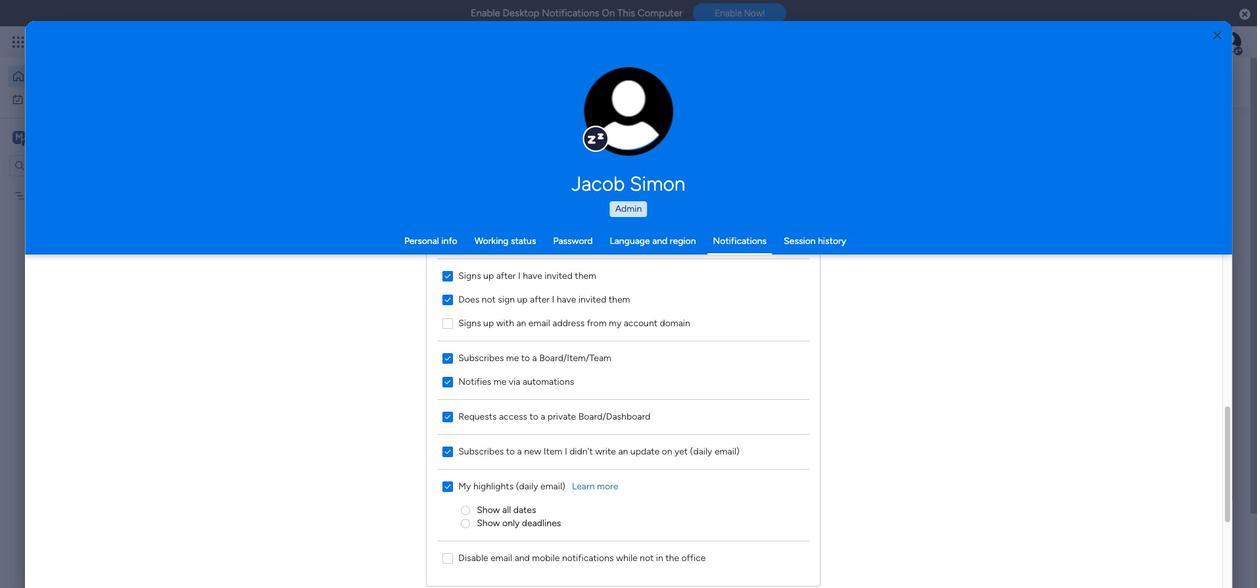 Task type: vqa. For each thing, say whether or not it's contained in the screenshot.
the top TO
yes



Task type: locate. For each thing, give the bounding box(es) containing it.
me left via
[[494, 376, 507, 387]]

board/item/team
[[540, 352, 612, 363]]

subscribes to a new item i didn't write an update on yet (daily email)
[[459, 446, 740, 457]]

workspace up search in workspace field
[[56, 131, 108, 143]]

0 vertical spatial signs
[[459, 270, 482, 281]]

show
[[477, 504, 501, 515], [477, 517, 501, 529]]

picture
[[616, 130, 643, 140]]

add to favorites image
[[412, 267, 425, 280]]

Search in workspace field
[[28, 158, 110, 173]]

email) right yet
[[715, 446, 740, 457]]

and
[[653, 236, 668, 247], [451, 450, 469, 463], [515, 552, 530, 563]]

0 horizontal spatial and
[[451, 450, 469, 463]]

invite your teammates and start collaborating
[[342, 450, 558, 463]]

via
[[509, 376, 521, 387]]

subscribes
[[459, 352, 504, 363], [459, 446, 504, 457]]

2 vertical spatial a
[[518, 446, 522, 457]]

1 horizontal spatial email)
[[715, 446, 740, 457]]

enable desktop notifications on this computer
[[471, 7, 683, 19]]

invited up from
[[579, 294, 607, 305]]

management
[[298, 289, 352, 300]]

after up sign
[[497, 270, 516, 281]]

up right sign
[[518, 294, 528, 305]]

notifies
[[459, 376, 492, 387]]

access
[[499, 411, 528, 422]]

on
[[662, 446, 673, 457]]

to for access
[[530, 411, 539, 422]]

1 signs from the top
[[459, 270, 482, 281]]

enable left the now!
[[715, 8, 742, 19]]

1 vertical spatial work
[[276, 289, 296, 300]]

notifications right the region on the right of page
[[714, 236, 767, 247]]

1 vertical spatial email)
[[541, 481, 566, 492]]

my left highlights
[[459, 481, 472, 492]]

in
[[657, 552, 664, 563]]

region containing signs up after i have invited them
[[427, 73, 821, 586]]

not left sign
[[482, 294, 496, 305]]

(daily up dates
[[516, 481, 539, 492]]

a left new
[[518, 446, 522, 457]]

a up automations
[[533, 352, 537, 363]]

1 show from the top
[[477, 504, 501, 515]]

me up via
[[507, 352, 519, 363]]

my work button
[[8, 88, 141, 110]]

and left the start
[[451, 450, 469, 463]]

2 vertical spatial and
[[515, 552, 530, 563]]

1 horizontal spatial have
[[557, 294, 577, 305]]

0 vertical spatial notifications
[[542, 7, 600, 19]]

my left board
[[31, 190, 44, 201]]

0 vertical spatial subscribes
[[459, 352, 504, 363]]

collaborating
[[496, 450, 558, 463]]

0 vertical spatial have
[[523, 270, 543, 281]]

more
[[598, 481, 619, 492]]

an right "write" on the left bottom of page
[[619, 446, 629, 457]]

0 horizontal spatial have
[[523, 270, 543, 281]]

an right "with"
[[517, 317, 527, 329]]

invited up does not sign up after i have invited them
[[545, 270, 573, 281]]

my down "home"
[[29, 93, 42, 104]]

me for subscribes
[[507, 352, 519, 363]]

1 horizontal spatial a
[[533, 352, 537, 363]]

invite
[[342, 450, 369, 463]]

email) left learn
[[541, 481, 566, 492]]

after
[[497, 270, 516, 281], [530, 294, 550, 305]]

0 vertical spatial a
[[533, 352, 537, 363]]

option
[[0, 184, 168, 186]]

0 vertical spatial an
[[517, 317, 527, 329]]

notifications
[[542, 7, 600, 19], [714, 236, 767, 247]]

them
[[575, 270, 597, 281], [609, 294, 631, 305]]

after down signs up after i have invited them
[[530, 294, 550, 305]]

1 vertical spatial subscribes
[[459, 446, 504, 457]]

sign
[[498, 294, 515, 305]]

i right item
[[565, 446, 568, 457]]

subscribes up notifies
[[459, 352, 504, 363]]

0 horizontal spatial workspace
[[56, 131, 108, 143]]

main right workspace icon
[[30, 131, 53, 143]]

show left all
[[477, 504, 501, 515]]

m
[[15, 131, 23, 142]]

invited
[[545, 270, 573, 281], [579, 294, 607, 305]]

show down show all dates
[[477, 517, 501, 529]]

0 vertical spatial show
[[477, 504, 501, 515]]

1 vertical spatial signs
[[459, 317, 482, 329]]

work
[[44, 93, 64, 104], [276, 289, 296, 300]]

enable for enable now!
[[715, 8, 742, 19]]

1 horizontal spatial (daily
[[691, 446, 713, 457]]

have
[[523, 270, 543, 281], [557, 294, 577, 305]]

personal
[[405, 236, 439, 247]]

signs down does
[[459, 317, 482, 329]]

0 horizontal spatial enable
[[471, 7, 501, 19]]

1 vertical spatial an
[[619, 446, 629, 457]]

work left management
[[276, 289, 296, 300]]

subscribes me to a board/item/team
[[459, 352, 612, 363]]

disable email and mobile notifications while not in the office
[[459, 552, 706, 563]]

up down working
[[484, 270, 494, 281]]

have up address
[[557, 294, 577, 305]]

my for my work
[[29, 93, 42, 104]]

show for show only deadlines
[[477, 517, 501, 529]]

them down password link
[[575, 270, 597, 281]]

0 vertical spatial me
[[507, 352, 519, 363]]

0 vertical spatial after
[[497, 270, 516, 281]]

1 vertical spatial notifications
[[714, 236, 767, 247]]

to up notifies me via automations
[[522, 352, 531, 363]]

0 vertical spatial email
[[529, 317, 551, 329]]

my work
[[29, 93, 64, 104]]

a left private
[[541, 411, 546, 422]]

2 horizontal spatial and
[[653, 236, 668, 247]]

main
[[30, 131, 53, 143], [363, 289, 382, 300]]

0 vertical spatial not
[[482, 294, 496, 305]]

2 horizontal spatial i
[[565, 446, 568, 457]]

signs
[[459, 270, 482, 281], [459, 317, 482, 329]]

all
[[503, 504, 512, 515]]

up for with
[[484, 317, 494, 329]]

and left the region on the right of page
[[653, 236, 668, 247]]

subscribes down requests
[[459, 446, 504, 457]]

work down "home"
[[44, 93, 64, 104]]

now!
[[745, 8, 765, 19]]

1 vertical spatial a
[[541, 411, 546, 422]]

1 vertical spatial i
[[552, 294, 555, 305]]

me
[[507, 352, 519, 363], [494, 376, 507, 387]]

language and region
[[610, 236, 696, 247]]

1 vertical spatial to
[[530, 411, 539, 422]]

my inside list box
[[31, 190, 44, 201]]

my inside button
[[29, 93, 42, 104]]

signs up does
[[459, 270, 482, 281]]

workspace
[[56, 131, 108, 143], [385, 289, 429, 300]]

up for after
[[484, 270, 494, 281]]

home
[[30, 70, 55, 82]]

1 horizontal spatial i
[[552, 294, 555, 305]]

i for new
[[565, 446, 568, 457]]

email right disable
[[491, 552, 513, 563]]

my
[[29, 93, 42, 104], [31, 190, 44, 201], [459, 481, 472, 492]]

1 vertical spatial after
[[530, 294, 550, 305]]

automations
[[523, 376, 575, 387]]

does not sign up after i have invited them
[[459, 294, 631, 305]]

enable left desktop
[[471, 7, 501, 19]]

to right access
[[530, 411, 539, 422]]

1 horizontal spatial enable
[[715, 8, 742, 19]]

1 vertical spatial workspace
[[385, 289, 429, 300]]

enable inside button
[[715, 8, 742, 19]]

0 vertical spatial them
[[575, 270, 597, 281]]

0 horizontal spatial work
[[44, 93, 64, 104]]

1 vertical spatial and
[[451, 450, 469, 463]]

to left new
[[507, 446, 515, 457]]

2 show from the top
[[477, 517, 501, 529]]

0 vertical spatial invited
[[545, 270, 573, 281]]

and left mobile
[[515, 552, 530, 563]]

my
[[609, 317, 622, 329]]

up left "with"
[[484, 317, 494, 329]]

notifications left on
[[542, 7, 600, 19]]

1 horizontal spatial and
[[515, 552, 530, 563]]

2 signs from the top
[[459, 317, 482, 329]]

session history link
[[784, 236, 847, 247]]

1 vertical spatial have
[[557, 294, 577, 305]]

close image
[[1214, 31, 1222, 40]]

1 horizontal spatial them
[[609, 294, 631, 305]]

0 vertical spatial my
[[29, 93, 42, 104]]

2 vertical spatial my
[[459, 481, 472, 492]]

1 horizontal spatial notifications
[[714, 236, 767, 247]]

2 horizontal spatial a
[[541, 411, 546, 422]]

(daily right yet
[[691, 446, 713, 457]]

1 vertical spatial email
[[491, 552, 513, 563]]

email
[[529, 317, 551, 329], [491, 552, 513, 563]]

change
[[601, 119, 631, 129]]

not left in
[[640, 552, 654, 563]]

0 horizontal spatial notifications
[[542, 7, 600, 19]]

0 vertical spatial i
[[519, 270, 521, 281]]

1 vertical spatial my
[[31, 190, 44, 201]]

0 vertical spatial main
[[30, 131, 53, 143]]

0 horizontal spatial (daily
[[516, 481, 539, 492]]

the
[[666, 552, 680, 563]]

email)
[[715, 446, 740, 457], [541, 481, 566, 492]]

region
[[427, 73, 821, 586]]

0 vertical spatial up
[[484, 270, 494, 281]]

an
[[517, 317, 527, 329], [619, 446, 629, 457]]

workspace down the add to favorites image
[[385, 289, 429, 300]]

them up my
[[609, 294, 631, 305]]

main right the >
[[363, 289, 382, 300]]

app
[[1114, 232, 1132, 244]]

1 horizontal spatial after
[[530, 294, 550, 305]]

i up does not sign up after i have invited them
[[519, 270, 521, 281]]

simon
[[630, 172, 686, 196]]

1 subscribes from the top
[[459, 352, 504, 363]]

2 vertical spatial i
[[565, 446, 568, 457]]

to
[[522, 352, 531, 363], [530, 411, 539, 422], [507, 446, 515, 457]]

jacob
[[572, 172, 625, 196]]

0 horizontal spatial email
[[491, 552, 513, 563]]

computer
[[638, 7, 683, 19]]

notifications link
[[714, 236, 767, 247]]

update
[[631, 446, 660, 457]]

1 vertical spatial show
[[477, 517, 501, 529]]

1 vertical spatial main
[[363, 289, 382, 300]]

my highlights (daily email)
[[459, 481, 566, 492]]

have up does not sign up after i have invited them
[[523, 270, 543, 281]]

private
[[548, 411, 577, 422]]

jacob simon button
[[448, 172, 810, 196]]

0 vertical spatial to
[[522, 352, 531, 363]]

email down does not sign up after i have invited them
[[529, 317, 551, 329]]

signs for signs up with an email address from my account domain
[[459, 317, 482, 329]]

main inside workspace selection element
[[30, 131, 53, 143]]

requests
[[459, 411, 497, 422]]

subscribes for subscribes to a new item i didn't write an update on yet (daily email)
[[459, 446, 504, 457]]

a
[[533, 352, 537, 363], [541, 411, 546, 422], [518, 446, 522, 457]]

1 horizontal spatial not
[[640, 552, 654, 563]]

2 vertical spatial up
[[484, 317, 494, 329]]

1 vertical spatial not
[[640, 552, 654, 563]]

from
[[587, 317, 607, 329]]

0 vertical spatial and
[[653, 236, 668, 247]]

1 vertical spatial invited
[[579, 294, 607, 305]]

2 subscribes from the top
[[459, 446, 504, 457]]

admin
[[616, 203, 642, 214]]

i up address
[[552, 294, 555, 305]]

(daily
[[691, 446, 713, 457], [516, 481, 539, 492]]

1 vertical spatial me
[[494, 376, 507, 387]]

change profile picture button
[[585, 67, 674, 157]]

0 vertical spatial work
[[44, 93, 64, 104]]

to for me
[[522, 352, 531, 363]]

0 horizontal spatial main
[[30, 131, 53, 143]]



Task type: describe. For each thing, give the bounding box(es) containing it.
teammates
[[395, 450, 448, 463]]

learn more
[[572, 481, 619, 492]]

1 horizontal spatial main
[[363, 289, 382, 300]]

subscribes for subscribes me to a board/item/team
[[459, 352, 504, 363]]

0 horizontal spatial not
[[482, 294, 496, 305]]

0 horizontal spatial a
[[518, 446, 522, 457]]

info
[[442, 236, 458, 247]]

enable for enable desktop notifications on this computer
[[471, 7, 501, 19]]

install
[[1034, 232, 1060, 244]]

desktop
[[503, 7, 540, 19]]

deadlines
[[522, 517, 562, 529]]

address
[[553, 317, 585, 329]]

1 vertical spatial (daily
[[516, 481, 539, 492]]

this
[[618, 7, 636, 19]]

0 horizontal spatial invited
[[545, 270, 573, 281]]

personal info
[[405, 236, 458, 247]]

i for up
[[552, 294, 555, 305]]

our
[[1063, 232, 1079, 244]]

0 horizontal spatial them
[[575, 270, 597, 281]]

didn't
[[570, 446, 593, 457]]

signs up after i have invited them
[[459, 270, 597, 281]]

select product image
[[12, 36, 25, 49]]

requests access to a private board/dashboard
[[459, 411, 651, 422]]

1 horizontal spatial workspace
[[385, 289, 429, 300]]

password
[[554, 236, 593, 247]]

signs up with an email address from my account domain
[[459, 317, 691, 329]]

learn more link
[[572, 480, 619, 493]]

working status
[[475, 236, 536, 247]]

while
[[617, 552, 638, 563]]

board/dashboard
[[579, 411, 651, 422]]

new
[[525, 446, 542, 457]]

0 horizontal spatial email)
[[541, 481, 566, 492]]

>
[[355, 289, 360, 300]]

language
[[610, 236, 650, 247]]

0 vertical spatial email)
[[715, 446, 740, 457]]

work management > main workspace
[[276, 289, 429, 300]]

install our mobile app link
[[1034, 231, 1199, 246]]

1 vertical spatial them
[[609, 294, 631, 305]]

with
[[497, 317, 515, 329]]

show for show all dates
[[477, 504, 501, 515]]

dapulse close image
[[1240, 8, 1251, 21]]

a for board/item/team
[[533, 352, 537, 363]]

1 vertical spatial up
[[518, 294, 528, 305]]

item
[[544, 446, 563, 457]]

my board
[[31, 190, 70, 201]]

workspace image
[[13, 130, 26, 144]]

session history
[[784, 236, 847, 247]]

work management > main workspace link
[[253, 160, 438, 308]]

learn
[[572, 481, 595, 492]]

enable now!
[[715, 8, 765, 19]]

show all dates
[[477, 504, 537, 515]]

office
[[682, 552, 706, 563]]

session
[[784, 236, 816, 247]]

my for my highlights (daily email)
[[459, 481, 472, 492]]

0 horizontal spatial after
[[497, 270, 516, 281]]

main workspace
[[30, 131, 108, 143]]

1 horizontal spatial email
[[529, 317, 551, 329]]

only
[[503, 517, 520, 529]]

a for private
[[541, 411, 546, 422]]

mobile
[[533, 552, 560, 563]]

personal info link
[[405, 236, 458, 247]]

jacob simon
[[572, 172, 686, 196]]

change profile picture
[[601, 119, 657, 140]]

jacob simon image
[[1221, 32, 1242, 53]]

0 horizontal spatial an
[[517, 317, 527, 329]]

work inside button
[[44, 93, 64, 104]]

domain
[[660, 317, 691, 329]]

1 horizontal spatial invited
[[579, 294, 607, 305]]

mobile
[[1081, 232, 1111, 244]]

install our mobile app
[[1034, 232, 1132, 244]]

highlights
[[474, 481, 514, 492]]

account
[[624, 317, 658, 329]]

home button
[[8, 66, 141, 87]]

your
[[371, 450, 393, 463]]

enable now! button
[[694, 3, 787, 23]]

on
[[602, 7, 615, 19]]

2 vertical spatial to
[[507, 446, 515, 457]]

working
[[475, 236, 509, 247]]

board
[[46, 190, 70, 201]]

language and region link
[[610, 236, 696, 247]]

profile
[[633, 119, 657, 129]]

write
[[596, 446, 617, 457]]

history
[[818, 236, 847, 247]]

show only deadlines
[[477, 517, 562, 529]]

workspace selection element
[[13, 129, 110, 146]]

does
[[459, 294, 480, 305]]

0 vertical spatial workspace
[[56, 131, 108, 143]]

signs for signs up after i have invited them
[[459, 270, 482, 281]]

0 horizontal spatial i
[[519, 270, 521, 281]]

dates
[[514, 504, 537, 515]]

me for notifies
[[494, 376, 507, 387]]

my board list box
[[0, 182, 168, 384]]

my for my board
[[31, 190, 44, 201]]

start
[[471, 450, 493, 463]]

region
[[670, 236, 696, 247]]

and inside region
[[515, 552, 530, 563]]

notifies me via automations
[[459, 376, 575, 387]]

0 vertical spatial (daily
[[691, 446, 713, 457]]

1 horizontal spatial an
[[619, 446, 629, 457]]

password link
[[554, 236, 593, 247]]

1 horizontal spatial work
[[276, 289, 296, 300]]

status
[[511, 236, 536, 247]]



